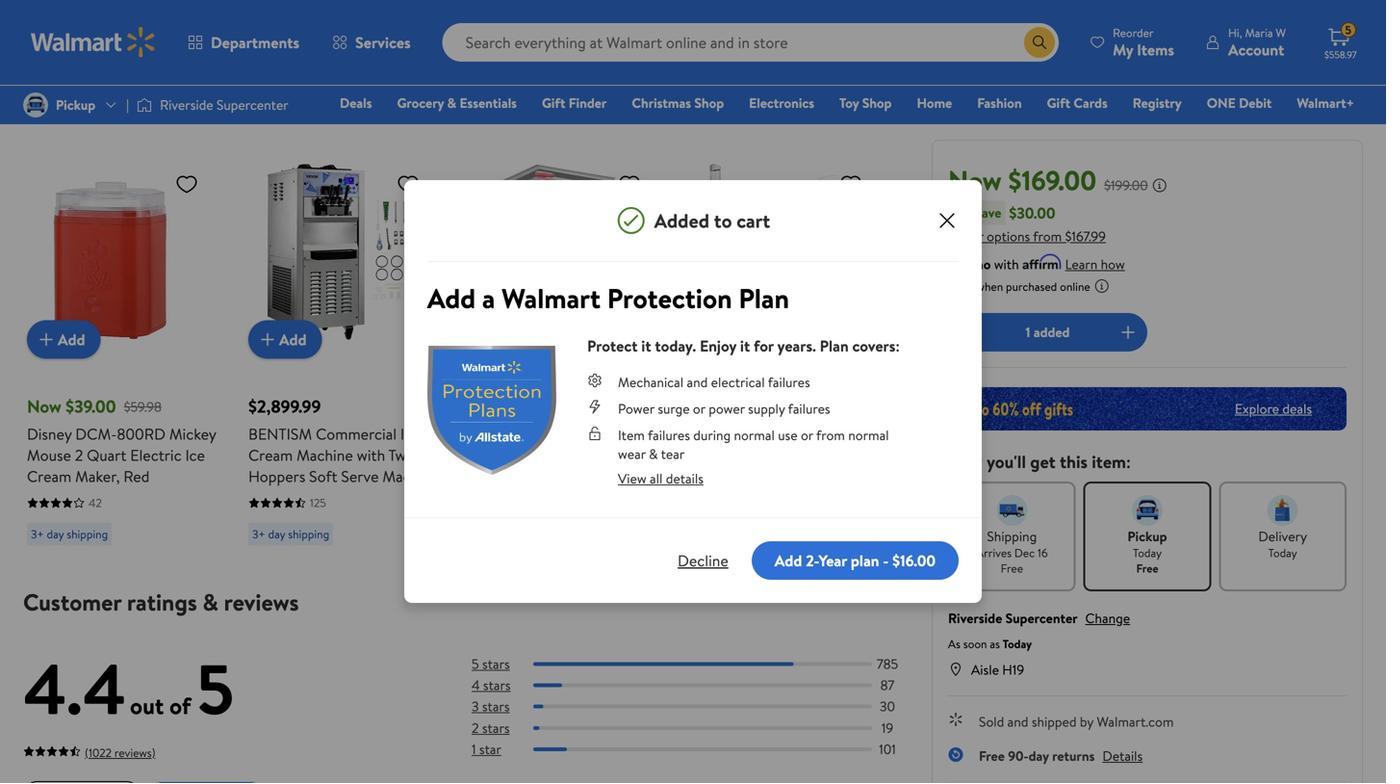 Task type: locate. For each thing, give the bounding box(es) containing it.
maker, inside now $39.00 $59.98 disney dcm-800rd mickey mouse 2 quart electric ice cream maker, red
[[75, 466, 120, 487]]

learn more about strikethrough prices image
[[1153, 177, 1168, 193]]

1 horizontal spatial now
[[949, 161, 1002, 199]]

add to cart image
[[35, 328, 58, 351], [699, 328, 722, 351]]

3 product group from the left
[[470, 126, 665, 593]]

grocery & essentials
[[397, 93, 517, 112]]

0 horizontal spatial &
[[203, 586, 218, 619]]

0 horizontal spatial 3
[[269, 487, 277, 508]]

add up $2,899.99
[[279, 329, 307, 350]]

42
[[89, 495, 102, 511]]

& right grocery
[[447, 93, 457, 112]]

1 star
[[472, 740, 502, 759]]

4 add button from the left
[[692, 320, 765, 359]]

5
[[1346, 22, 1352, 38], [197, 640, 234, 737], [472, 655, 479, 673]]

1 horizontal spatial with
[[357, 445, 385, 466]]

3 down 4
[[472, 697, 479, 716]]

1 vertical spatial ratings
[[127, 586, 197, 619]]

today down intent image for pickup
[[1134, 544, 1163, 561]]

bentism inside the $2,899.99 bentism commercial ice cream machine with two 12l hoppers soft serve machine w/ 3 flavors commercial ice cream maker 2500w compressor soft ice cream machine with lcd panel for restaurants snack bar
[[248, 424, 312, 445]]

1 horizontal spatial maker,
[[740, 508, 784, 529]]

1 shop from the left
[[695, 93, 724, 112]]

finder
[[569, 93, 607, 112]]

and
[[142, 97, 163, 115], [687, 373, 708, 392], [1008, 712, 1029, 731]]

other options from $167.99 button
[[949, 227, 1107, 245]]

3 add button from the left
[[470, 320, 544, 359]]

1 vertical spatial maker,
[[740, 508, 784, 529]]

capitalone image
[[106, 0, 184, 35]]

now up disney
[[27, 395, 61, 419]]

2 vertical spatial and
[[1008, 712, 1029, 731]]

fried down $178.45/ca
[[526, 424, 560, 445]]

intent image for delivery image
[[1268, 495, 1299, 526]]

add for vevor fried ice cream roll machine single pan commercial ice roll maker stainless steel fried ice cream roll maker square fried ice cream pan fried yogurt cream machine for bars, cafes, dessert shops
[[501, 329, 528, 350]]

4 stars
[[472, 676, 511, 695]]

protection
[[607, 279, 733, 317]]

0 horizontal spatial and
[[142, 97, 163, 115]]

product group containing now $39.00
[[27, 126, 222, 554]]

today for pickup
[[1134, 544, 1163, 561]]

2 3+ day shipping from the left
[[252, 526, 330, 542]]

normal down supply
[[734, 426, 775, 445]]

walmart image
[[31, 27, 156, 58]]

ice left 'vevor'
[[401, 424, 420, 445]]

maker, inside $1,449.99 bentism 2200w commercial soft ice cream machine 3 flavors 20-28l/h auto clean led panel ice cream maker, silver 3+ day shipping
[[740, 508, 784, 529]]

to
[[714, 207, 732, 234]]

1 horizontal spatial add to cart image
[[699, 328, 722, 351]]

for left years.
[[754, 335, 774, 356]]

ratings
[[288, 97, 328, 115], [127, 586, 197, 619]]

day inside $1,449.99 bentism 2200w commercial soft ice cream machine 3 flavors 20-28l/h auto clean led panel ice cream maker, silver 3+ day shipping
[[711, 526, 728, 542]]

0 vertical spatial &
[[447, 93, 457, 112]]

1
[[1026, 323, 1031, 341], [472, 740, 476, 759]]

maker down wear
[[607, 466, 649, 487]]

0 vertical spatial of
[[214, 97, 226, 115]]

2 inside now $39.00 $59.98 disney dcm-800rd mickey mouse 2 quart electric ice cream maker, red
[[75, 445, 83, 466]]

commercial down during
[[692, 445, 772, 466]]

2 3+ from the left
[[252, 526, 265, 542]]

1 horizontal spatial from
[[1034, 227, 1062, 245]]

add 2-year plan - $16.00 button
[[752, 541, 959, 580]]

3 progress bar from the top
[[534, 705, 873, 709]]

bentism down $2,899.99
[[248, 424, 312, 445]]

stars down 3 stars
[[482, 718, 510, 737]]

1 horizontal spatial it
[[741, 335, 750, 356]]

0 vertical spatial pan
[[574, 445, 599, 466]]

flavors up compressor
[[281, 487, 328, 508]]

3
[[752, 466, 760, 487], [269, 487, 277, 508], [472, 697, 479, 716]]

2 horizontal spatial &
[[649, 445, 658, 463]]

add to cart image down a on the top
[[478, 328, 501, 351]]

1 for 1 star
[[472, 740, 476, 759]]

3+ day shipping down 42
[[31, 526, 108, 542]]

shipping
[[988, 527, 1038, 545]]

bentism for $1,449.99
[[692, 424, 755, 445]]

stars right 4
[[483, 676, 511, 695]]

add for bentism commercial ice cream machine with two 12l hoppers soft serve machine w/ 3 flavors commercial ice cream maker 2500w compressor soft ice cream machine with lcd panel for restaurants snack bar
[[279, 329, 307, 350]]

add to favorites list, vevor fried ice cream roll machine single pan commercial ice roll maker stainless steel fried ice cream roll maker square fried ice cream pan fried yogurt cream machine for bars, cafes, dessert shops image
[[618, 172, 641, 196]]

flavors inside the $2,899.99 bentism commercial ice cream machine with two 12l hoppers soft serve machine w/ 3 flavors commercial ice cream maker 2500w compressor soft ice cream machine with lcd panel for restaurants snack bar
[[281, 487, 328, 508]]

free 90-day returns details
[[979, 746, 1143, 765]]

of right number
[[214, 97, 226, 115]]

for inside added to cart "dialog"
[[754, 335, 774, 356]]

0 vertical spatial from
[[1034, 227, 1062, 245]]

product group
[[27, 126, 222, 554], [248, 126, 443, 593], [470, 126, 665, 593], [692, 126, 886, 554]]

add button up $2,899.99
[[248, 320, 322, 359]]

free inside pickup today free
[[1137, 560, 1159, 576]]

today inside riverside supercenter change as soon as today
[[1003, 635, 1033, 652]]

gift finder link
[[534, 92, 616, 113]]

details
[[666, 469, 704, 488]]

today inside delivery today
[[1269, 544, 1298, 561]]

free left 90-
[[979, 746, 1005, 765]]

debit
[[1240, 93, 1273, 112]]

2 bentism from the left
[[692, 424, 755, 445]]

add 2-year plan - $16.00
[[775, 550, 936, 571]]

star
[[79, 97, 101, 115], [480, 740, 502, 759]]

arrives
[[977, 544, 1012, 561]]

protect
[[588, 335, 638, 356]]

free down pickup
[[1137, 560, 1159, 576]]

1 vertical spatial now
[[27, 395, 61, 419]]

aisle h19
[[972, 660, 1025, 679]]

2 normal from the left
[[849, 426, 889, 445]]

it left today.
[[642, 335, 652, 356]]

1 left added
[[1026, 323, 1031, 341]]

2 horizontal spatial shipping
[[731, 526, 773, 542]]

1 horizontal spatial star
[[480, 740, 502, 759]]

covers:
[[853, 335, 900, 356]]

machine up 125
[[297, 445, 353, 466]]

1 for 1  added
[[1026, 323, 1031, 341]]

2
[[75, 445, 83, 466], [472, 718, 479, 737]]

3+ up the customer
[[31, 526, 44, 542]]

progress bar for 30
[[534, 705, 873, 709]]

5 progress bar from the top
[[534, 748, 873, 751]]

item
[[618, 426, 645, 445]]

1 horizontal spatial or
[[801, 426, 814, 445]]

0 horizontal spatial now
[[27, 395, 61, 419]]

4 product group from the left
[[692, 126, 886, 554]]

add button for bentism commercial ice cream machine with two 12l hoppers soft serve machine w/ 3 flavors commercial ice cream maker 2500w compressor soft ice cream machine with lcd panel for restaurants snack bar
[[248, 320, 322, 359]]

0 horizontal spatial bentism
[[248, 424, 312, 445]]

0 horizontal spatial of
[[170, 690, 191, 722]]

add to cart image right today.
[[699, 328, 722, 351]]

3+ day shipping for $39.00
[[31, 526, 108, 542]]

and up surge
[[687, 373, 708, 392]]

maker left 2500w
[[297, 508, 338, 529]]

2 left 'quart'
[[75, 445, 83, 466]]

125
[[310, 495, 326, 511]]

gift for gift finder
[[542, 93, 566, 112]]

walmart
[[502, 279, 601, 317]]

2 horizontal spatial 3
[[752, 466, 760, 487]]

1 gift from the left
[[542, 93, 566, 112]]

power surge or power supply failures
[[618, 399, 831, 418]]

0 vertical spatial roll
[[635, 424, 661, 445]]

1 vertical spatial plan
[[820, 335, 849, 356]]

gift left the finder
[[542, 93, 566, 112]]

add up $39.00
[[58, 329, 85, 350]]

0 vertical spatial 1
[[1026, 323, 1031, 341]]

today for delivery
[[1269, 544, 1298, 561]]

registry link
[[1125, 92, 1191, 113]]

from inside item failures during normal use or from normal wear & tear
[[817, 426, 845, 445]]

bentism
[[248, 424, 312, 445], [692, 424, 755, 445]]

star down 2 stars
[[480, 740, 502, 759]]

toy
[[840, 93, 859, 112]]

2 add to cart image from the left
[[699, 328, 722, 351]]

add down walmart in the left top of the page
[[501, 329, 528, 350]]

1 horizontal spatial 3+
[[252, 526, 265, 542]]

stainless
[[470, 487, 527, 508]]

of right out
[[170, 690, 191, 722]]

0 horizontal spatial flavors
[[281, 487, 328, 508]]

bentism inside $1,449.99 bentism 2200w commercial soft ice cream machine 3 flavors 20-28l/h auto clean led panel ice cream maker, silver 3+ day shipping
[[692, 424, 755, 445]]

0 horizontal spatial 3+
[[31, 526, 44, 542]]

change
[[1086, 608, 1131, 627]]

2 add button from the left
[[248, 320, 322, 359]]

from
[[1034, 227, 1062, 245], [817, 426, 845, 445]]

panel right led
[[801, 487, 838, 508]]

0 horizontal spatial from
[[817, 426, 845, 445]]

0 horizontal spatial for
[[414, 551, 434, 572]]

machine up stainless on the left bottom
[[470, 445, 526, 466]]

added
[[1034, 323, 1070, 341]]

it
[[642, 335, 652, 356], [741, 335, 750, 356]]

3+ day shipping down 125
[[252, 526, 330, 542]]

maker, up 42
[[75, 466, 120, 487]]

1 3+ day shipping from the left
[[31, 526, 108, 542]]

stars for 2 stars
[[482, 718, 510, 737]]

1 horizontal spatial panel
[[801, 487, 838, 508]]

change button
[[1086, 608, 1131, 627]]

5 up $558.97
[[1346, 22, 1352, 38]]

0 horizontal spatial ratings
[[127, 586, 197, 619]]

2 horizontal spatial for
[[754, 335, 774, 356]]

0 horizontal spatial normal
[[734, 426, 775, 445]]

0 horizontal spatial add to cart image
[[256, 328, 279, 351]]

day up decline
[[711, 526, 728, 542]]

cream up bar
[[389, 529, 433, 551]]

save
[[977, 203, 1002, 222]]

cream down steel
[[531, 529, 576, 551]]

use
[[778, 426, 798, 445]]

1 progress bar from the top
[[534, 662, 873, 666]]

0 horizontal spatial shop
[[695, 93, 724, 112]]

ratings inside highly rated based on star rating and number of customer ratings
[[288, 97, 328, 115]]

today down intent image for delivery
[[1269, 544, 1298, 561]]

auto
[[692, 487, 724, 508]]

0 horizontal spatial maker
[[297, 508, 338, 529]]

progress bar
[[534, 662, 873, 666], [534, 684, 873, 688], [534, 705, 873, 709], [534, 726, 873, 730], [534, 748, 873, 751]]

panel right lcd
[[374, 551, 410, 572]]

fried up bars,
[[470, 529, 504, 551]]

2 vertical spatial roll
[[518, 508, 544, 529]]

commercial inside $178.45 $178.45/ca vevor fried ice cream roll machine single pan commercial ice roll maker stainless steel fried ice cream roll maker square fried ice cream pan fried yogurt cream machine for bars, cafes, dessert shops
[[470, 466, 551, 487]]

0 horizontal spatial shipping
[[67, 526, 108, 542]]

learn how button
[[1066, 254, 1126, 274]]

1 3+ from the left
[[31, 526, 44, 542]]

add button up electrical
[[692, 320, 765, 359]]

for down square
[[626, 551, 646, 572]]

1 horizontal spatial gift
[[1047, 93, 1071, 112]]

add button for vevor fried ice cream roll machine single pan commercial ice roll maker stainless steel fried ice cream roll maker square fried ice cream pan fried yogurt cream machine for bars, cafes, dessert shops
[[470, 320, 544, 359]]

2 progress bar from the top
[[534, 684, 873, 688]]

4
[[472, 676, 480, 695]]

2 horizontal spatial and
[[1008, 712, 1029, 731]]

machine inside $1,449.99 bentism 2200w commercial soft ice cream machine 3 flavors 20-28l/h auto clean led panel ice cream maker, silver 3+ day shipping
[[692, 466, 748, 487]]

reviews)
[[114, 745, 156, 761]]

cart
[[737, 207, 771, 234]]

1 vertical spatial star
[[480, 740, 502, 759]]

restaurants
[[248, 572, 327, 593]]

failures down surge
[[648, 426, 691, 445]]

101
[[880, 740, 896, 759]]

0 horizontal spatial 3+ day shipping
[[31, 526, 108, 542]]

and for sold and shipped by walmart.com
[[1008, 712, 1029, 731]]

2 up 1 star
[[472, 718, 479, 737]]

2 vertical spatial with
[[309, 551, 337, 572]]

2 shipping from the left
[[288, 526, 330, 542]]

it right enjoy
[[741, 335, 750, 356]]

panel
[[801, 487, 838, 508], [374, 551, 410, 572]]

3+ day shipping
[[31, 526, 108, 542], [252, 526, 330, 542]]

and inside added to cart "dialog"
[[687, 373, 708, 392]]

add
[[428, 279, 476, 317], [58, 329, 85, 350], [279, 329, 307, 350], [501, 329, 528, 350], [722, 329, 750, 350], [775, 550, 803, 571]]

1 vertical spatial roll
[[578, 466, 604, 487]]

3+ down w/
[[252, 526, 265, 542]]

add inside add 2-year plan - $16.00 button
[[775, 550, 803, 571]]

gift finder
[[542, 93, 607, 112]]

0 horizontal spatial today
[[1003, 635, 1033, 652]]

0 vertical spatial failures
[[768, 373, 811, 392]]

ice up bar
[[365, 529, 385, 551]]

online
[[1061, 278, 1091, 294]]

pickup
[[1128, 527, 1168, 545]]

0 horizontal spatial panel
[[374, 551, 410, 572]]

0 horizontal spatial it
[[642, 335, 652, 356]]

0 horizontal spatial gift
[[542, 93, 566, 112]]

today inside pickup today free
[[1134, 544, 1163, 561]]

2 product group from the left
[[248, 126, 443, 593]]

0 vertical spatial or
[[693, 399, 706, 418]]

roll left the view at the bottom of the page
[[578, 466, 604, 487]]

5 up 4
[[472, 655, 479, 673]]

0 horizontal spatial 1
[[472, 740, 476, 759]]

0 vertical spatial 2
[[75, 445, 83, 466]]

stars for 3 stars
[[482, 697, 510, 716]]

0 vertical spatial panel
[[801, 487, 838, 508]]

1 horizontal spatial today
[[1134, 544, 1163, 561]]

1 horizontal spatial flavors
[[764, 466, 811, 487]]

1 it from the left
[[642, 335, 652, 356]]

shipping down 42
[[67, 526, 108, 542]]

1 add to cart image from the left
[[35, 328, 58, 351]]

3+ inside $1,449.99 bentism 2200w commercial soft ice cream machine 3 flavors 20-28l/h auto clean led panel ice cream maker, silver 3+ day shipping
[[695, 526, 708, 542]]

plan up "protect it today. enjoy it for years. plan covers:" at the top of the page
[[739, 279, 790, 317]]

stars for 5 stars
[[483, 655, 510, 673]]

1 horizontal spatial plan
[[820, 335, 849, 356]]

affirm image
[[1023, 254, 1062, 269]]

shipping down 125
[[288, 526, 330, 542]]

1 horizontal spatial add to cart image
[[478, 328, 501, 351]]

2 vertical spatial &
[[203, 586, 218, 619]]

1 horizontal spatial 3+ day shipping
[[252, 526, 330, 542]]

1 horizontal spatial bentism
[[692, 424, 755, 445]]

item failures during normal use or from normal wear & tear
[[618, 426, 889, 463]]

1 vertical spatial of
[[170, 690, 191, 722]]

shop for christmas shop
[[695, 93, 724, 112]]

stars for 4 stars
[[483, 676, 511, 695]]

now up you
[[949, 161, 1002, 199]]

day
[[47, 526, 64, 542], [268, 526, 285, 542], [711, 526, 728, 542], [1029, 746, 1050, 765]]

1 horizontal spatial ratings
[[288, 97, 328, 115]]

3 right w/
[[269, 487, 277, 508]]

add for disney dcm-800rd mickey mouse 2 quart electric ice cream maker, red
[[58, 329, 85, 350]]

other
[[949, 227, 984, 245]]

steel
[[531, 487, 565, 508]]

sold
[[979, 712, 1005, 731]]

1 down 2 stars
[[472, 740, 476, 759]]

snack
[[331, 572, 370, 593]]

& left "reviews"
[[203, 586, 218, 619]]

0 horizontal spatial star
[[79, 97, 101, 115]]

product group containing $178.45
[[470, 126, 665, 593]]

add button up $39.00
[[27, 320, 101, 359]]

add for bentism 2200w commercial soft ice cream machine 3 flavors 20-28l/h auto clean led panel ice cream maker, silver
[[722, 329, 750, 350]]

roll down power
[[635, 424, 661, 445]]

cream down power
[[587, 424, 631, 445]]

add button for disney dcm-800rd mickey mouse 2 quart electric ice cream maker, red
[[27, 320, 101, 359]]

2 shop from the left
[[863, 93, 892, 112]]

price
[[949, 278, 974, 294]]

details
[[1103, 746, 1143, 765]]

pan right the single at the bottom
[[574, 445, 599, 466]]

1 add to cart image from the left
[[256, 328, 279, 351]]

add left a on the top
[[428, 279, 476, 317]]

5 for 5
[[1346, 22, 1352, 38]]

power
[[709, 399, 745, 418]]

$16/mo with
[[949, 255, 1020, 273]]

1 normal from the left
[[734, 426, 775, 445]]

reviews
[[224, 586, 299, 619]]

for inside $178.45 $178.45/ca vevor fried ice cream roll machine single pan commercial ice roll maker stainless steel fried ice cream roll maker square fried ice cream pan fried yogurt cream machine for bars, cafes, dessert shops
[[626, 551, 646, 572]]

or inside item failures during normal use or from normal wear & tear
[[801, 426, 814, 445]]

2 gift from the left
[[1047, 93, 1071, 112]]

1 horizontal spatial 1
[[1026, 323, 1031, 341]]

cream inside now $39.00 $59.98 disney dcm-800rd mickey mouse 2 quart electric ice cream maker, red
[[27, 466, 72, 487]]

785
[[877, 655, 899, 673]]

now inside now $39.00 $59.98 disney dcm-800rd mickey mouse 2 quart electric ice cream maker, red
[[27, 395, 61, 419]]

1 bentism from the left
[[248, 424, 312, 445]]

fashion
[[978, 93, 1022, 112]]

3 3+ from the left
[[695, 526, 708, 542]]

2 horizontal spatial with
[[995, 255, 1020, 273]]

1 vertical spatial 2
[[472, 718, 479, 737]]

2 add to cart image from the left
[[478, 328, 501, 351]]

add to favorites list, bentism commercial ice cream machine with two 12l hoppers soft serve machine w/ 3 flavors commercial ice cream maker 2500w compressor soft ice cream machine with lcd panel for restaurants snack bar image
[[397, 172, 420, 196]]

mickey
[[169, 424, 216, 445]]

surge
[[658, 399, 690, 418]]

1 vertical spatial from
[[817, 426, 845, 445]]

ice right 20-
[[841, 487, 861, 508]]

add up electrical
[[722, 329, 750, 350]]

up to sixty percent off deals. shop now. image
[[949, 387, 1347, 430]]

get
[[1031, 450, 1056, 474]]

from up 20-
[[817, 426, 845, 445]]

4 progress bar from the top
[[534, 726, 873, 730]]

home link
[[909, 92, 961, 113]]

0 vertical spatial now
[[949, 161, 1002, 199]]

0 horizontal spatial 2
[[75, 445, 83, 466]]

ratings right the customer
[[127, 586, 197, 619]]

1 horizontal spatial normal
[[849, 426, 889, 445]]

and right sold
[[1008, 712, 1029, 731]]

shipping
[[67, 526, 108, 542], [288, 526, 330, 542], [731, 526, 773, 542]]

ice right electric
[[185, 445, 205, 466]]

with left lcd
[[309, 551, 337, 572]]

0 horizontal spatial roll
[[518, 508, 544, 529]]

& left tear
[[649, 445, 658, 463]]

add to cart image for bentism 2200w commercial soft ice cream machine 3 flavors 20-28l/h auto clean led panel ice cream maker, silver
[[699, 328, 722, 351]]

and right rating
[[142, 97, 163, 115]]

1 horizontal spatial maker
[[548, 508, 589, 529]]

add to cart image
[[256, 328, 279, 351], [478, 328, 501, 351]]

2 horizontal spatial 3+
[[695, 526, 708, 542]]

1 vertical spatial or
[[801, 426, 814, 445]]

1 vertical spatial with
[[357, 445, 385, 466]]

1 horizontal spatial for
[[626, 551, 646, 572]]

1 product group from the left
[[27, 126, 222, 554]]

free down shipping
[[1001, 560, 1024, 576]]

ice left the view at the bottom of the page
[[555, 466, 574, 487]]

disney dcm-800rd mickey mouse 2 quart electric ice cream maker, red image
[[27, 164, 206, 344]]

$16/mo
[[949, 255, 991, 273]]

2 stars
[[472, 718, 510, 737]]

with up price when purchased online
[[995, 255, 1020, 273]]

0 vertical spatial star
[[79, 97, 101, 115]]

12l
[[419, 445, 439, 466]]

for right bar
[[414, 551, 434, 572]]

shipping down clean
[[731, 526, 773, 542]]

1 horizontal spatial 5
[[472, 655, 479, 673]]

stars up the 4 stars in the left bottom of the page
[[483, 655, 510, 673]]

progress bar for 19
[[534, 726, 873, 730]]

3 down item failures during normal use or from normal wear & tear on the bottom of the page
[[752, 466, 760, 487]]

5 right out
[[197, 640, 234, 737]]

gift cards
[[1047, 93, 1108, 112]]

0 vertical spatial plan
[[739, 279, 790, 317]]

from up affirm icon
[[1034, 227, 1062, 245]]

bentism down power surge or power supply failures
[[692, 424, 755, 445]]

$558.97
[[1325, 48, 1358, 61]]

dcm-
[[75, 424, 117, 445]]

2 vertical spatial failures
[[648, 426, 691, 445]]

shop down sponsored
[[863, 93, 892, 112]]

0 horizontal spatial add to cart image
[[35, 328, 58, 351]]

now
[[949, 161, 1002, 199], [27, 395, 61, 419]]

registry
[[1133, 93, 1182, 112]]

maker, left silver
[[740, 508, 784, 529]]

progress bar for 101
[[534, 748, 873, 751]]

flavors inside $1,449.99 bentism 2200w commercial soft ice cream machine 3 flavors 20-28l/h auto clean led panel ice cream maker, silver 3+ day shipping
[[764, 466, 811, 487]]

0 vertical spatial ratings
[[288, 97, 328, 115]]

today right as
[[1003, 635, 1033, 652]]

1 add button from the left
[[27, 320, 101, 359]]

commercial down 'vevor'
[[470, 466, 551, 487]]

0 horizontal spatial 5
[[197, 640, 234, 737]]

1 vertical spatial 1
[[472, 740, 476, 759]]

1 shipping from the left
[[67, 526, 108, 542]]

3 shipping from the left
[[731, 526, 773, 542]]

for
[[754, 335, 774, 356], [414, 551, 434, 572], [626, 551, 646, 572]]

1 horizontal spatial shipping
[[288, 526, 330, 542]]

2 horizontal spatial today
[[1269, 544, 1298, 561]]

cream down disney
[[27, 466, 72, 487]]

close dialog image
[[936, 209, 959, 232]]



Task type: vqa. For each thing, say whether or not it's contained in the screenshot.
Departments at the left top
no



Task type: describe. For each thing, give the bounding box(es) containing it.
Walmart Site-Wide search field
[[443, 23, 1060, 62]]

disney
[[27, 424, 72, 445]]

3 inside $1,449.99 bentism 2200w commercial soft ice cream machine 3 flavors 20-28l/h auto clean led panel ice cream maker, silver 3+ day shipping
[[752, 466, 760, 487]]

when
[[977, 278, 1004, 294]]

day up the customer
[[47, 526, 64, 542]]

one debit
[[1208, 93, 1273, 112]]

pickup today free
[[1128, 527, 1168, 576]]

1 vertical spatial failures
[[788, 399, 831, 418]]

add to favorites list, disney dcm-800rd mickey mouse 2 quart electric ice cream maker, red image
[[175, 172, 198, 196]]

0 vertical spatial with
[[995, 255, 1020, 273]]

day up restaurants
[[268, 526, 285, 542]]

two
[[389, 445, 415, 466]]

bars,
[[470, 572, 503, 593]]

1 horizontal spatial roll
[[578, 466, 604, 487]]

dessert
[[552, 572, 604, 593]]

3+ for $39.00
[[31, 526, 44, 542]]

added to cart dialog
[[405, 180, 982, 603]]

-
[[884, 550, 889, 571]]

single
[[530, 445, 570, 466]]

intent image for pickup image
[[1133, 495, 1163, 526]]

one debit link
[[1199, 92, 1281, 113]]

tear
[[661, 445, 685, 463]]

cream up decline
[[692, 508, 736, 529]]

intent image for shipping image
[[997, 495, 1028, 526]]

day left returns
[[1029, 746, 1050, 765]]

$1,449.99 bentism 2200w commercial soft ice cream machine 3 flavors 20-28l/h auto clean led panel ice cream maker, silver 3+ day shipping
[[692, 395, 880, 542]]

deals link
[[331, 92, 381, 113]]

now for now $39.00 $59.98 disney dcm-800rd mickey mouse 2 quart electric ice cream maker, red
[[27, 395, 61, 419]]

vevor fried ice cream roll machine single pan commercial ice roll maker stainless steel fried ice cream roll maker square fried ice cream pan fried yogurt cream machine for bars, cafes, dessert shops image
[[470, 164, 649, 344]]

3+ for bentism
[[252, 526, 265, 542]]

plan
[[851, 550, 880, 571]]

1 horizontal spatial 2
[[472, 718, 479, 737]]

shop for toy shop
[[863, 93, 892, 112]]

for inside the $2,899.99 bentism commercial ice cream machine with two 12l hoppers soft serve machine w/ 3 flavors commercial ice cream maker 2500w compressor soft ice cream machine with lcd panel for restaurants snack bar
[[414, 551, 434, 572]]

sponsored
[[856, 76, 909, 93]]

next slide for highly rated list image
[[848, 218, 894, 265]]

ice up cafes,
[[508, 529, 527, 551]]

cream up w/
[[248, 445, 293, 466]]

$2,899.99 bentism commercial ice cream machine with two 12l hoppers soft serve machine w/ 3 flavors commercial ice cream maker 2500w compressor soft ice cream machine with lcd panel for restaurants snack bar
[[248, 395, 439, 593]]

3 inside the $2,899.99 bentism commercial ice cream machine with two 12l hoppers soft serve machine w/ 3 flavors commercial ice cream maker 2500w compressor soft ice cream machine with lcd panel for restaurants snack bar
[[269, 487, 277, 508]]

add button for bentism 2200w commercial soft ice cream machine 3 flavors 20-28l/h auto clean led panel ice cream maker, silver
[[692, 320, 765, 359]]

year
[[819, 550, 848, 571]]

based
[[23, 97, 58, 115]]

shipping for $39.00
[[67, 526, 108, 542]]

shipped
[[1032, 712, 1077, 731]]

4.4
[[23, 640, 126, 737]]

customer ratings & reviews
[[23, 586, 299, 619]]

you
[[953, 203, 974, 222]]

learn
[[1066, 255, 1098, 273]]

decline
[[678, 550, 729, 571]]

one
[[1208, 93, 1236, 112]]

5 stars
[[472, 655, 510, 673]]

product group containing $2,899.99
[[248, 126, 443, 593]]

commercial down the two
[[332, 487, 413, 508]]

failures inside item failures during normal use or from normal wear & tear
[[648, 426, 691, 445]]

$59.98
[[124, 397, 162, 416]]

machine right serve
[[383, 466, 439, 487]]

of inside highly rated based on star rating and number of customer ratings
[[214, 97, 226, 115]]

quart
[[87, 445, 127, 466]]

$30.00
[[1010, 202, 1056, 223]]

item:
[[1092, 450, 1132, 474]]

and inside highly rated based on star rating and number of customer ratings
[[142, 97, 163, 115]]

2 horizontal spatial maker
[[607, 466, 649, 487]]

1 horizontal spatial 3
[[472, 697, 479, 716]]

silver
[[788, 508, 825, 529]]

from inside you save $30.00 other options from $167.99
[[1034, 227, 1062, 245]]

supply
[[749, 399, 785, 418]]

20-
[[815, 466, 838, 487]]

view all details
[[618, 469, 704, 488]]

riverside
[[949, 608, 1003, 627]]

$1,449.99
[[692, 395, 763, 419]]

add to cart image for vevor fried ice cream roll machine single pan commercial ice roll maker stainless steel fried ice cream roll maker square fried ice cream pan fried yogurt cream machine for bars, cafes, dessert shops
[[478, 328, 501, 351]]

1 vertical spatial pan
[[579, 529, 604, 551]]

ice down 12l
[[417, 487, 436, 508]]

0 horizontal spatial with
[[309, 551, 337, 572]]

shipping for bentism
[[288, 526, 330, 542]]

dec
[[1015, 544, 1035, 561]]

add a walmart protection plan
[[428, 279, 790, 317]]

rating
[[104, 97, 138, 115]]

view all details button
[[603, 463, 719, 494]]

ice down $178.45/ca
[[563, 424, 583, 445]]

0 horizontal spatial plan
[[739, 279, 790, 317]]

red
[[124, 466, 150, 487]]

star inside highly rated based on star rating and number of customer ratings
[[79, 97, 101, 115]]

gift cards link
[[1039, 92, 1117, 113]]

square
[[593, 508, 638, 529]]

& inside item failures during normal use or from normal wear & tear
[[649, 445, 658, 463]]

this
[[1060, 450, 1088, 474]]

as
[[949, 635, 961, 652]]

3+ day shipping for bentism
[[252, 526, 330, 542]]

progress bar for 785
[[534, 662, 873, 666]]

years.
[[778, 335, 817, 356]]

electronics link
[[741, 92, 824, 113]]

walmart+ link
[[1289, 92, 1364, 113]]

2-
[[806, 550, 819, 571]]

commercial up serve
[[316, 424, 397, 445]]

vevor
[[470, 424, 522, 445]]

2 it from the left
[[741, 335, 750, 356]]

as
[[990, 635, 1001, 652]]

grocery
[[397, 93, 444, 112]]

$178.45/ca
[[535, 397, 596, 416]]

16
[[1038, 544, 1048, 561]]

shipping inside $1,449.99 bentism 2200w commercial soft ice cream machine 3 flavors 20-28l/h auto clean led panel ice cream maker, silver 3+ day shipping
[[731, 526, 773, 542]]

legal information image
[[1095, 278, 1110, 294]]

sold and shipped by walmart.com
[[979, 712, 1174, 731]]

increase quantity ninja creami, ice cream maker, 5 one-touch programs, (2) 16oz. pints with storage lids nc300, current quantity 1 image
[[1117, 320, 1140, 344]]

add to cart image for disney dcm-800rd mickey mouse 2 quart electric ice cream maker, red
[[35, 328, 58, 351]]

and for mechanical and electrical failures
[[687, 373, 708, 392]]

add to cart image for bentism commercial ice cream machine with two 12l hoppers soft serve machine w/ 3 flavors commercial ice cream maker 2500w compressor soft ice cream machine with lcd panel for restaurants snack bar
[[256, 328, 279, 351]]

90-
[[1009, 746, 1029, 765]]

now $39.00 $59.98 disney dcm-800rd mickey mouse 2 quart electric ice cream maker, red
[[27, 395, 216, 487]]

christmas
[[632, 93, 692, 112]]

you'll
[[987, 450, 1027, 474]]

cream up the yogurt
[[470, 508, 515, 529]]

bentism commercial ice cream machine with two 12l hoppers soft serve machine w/ 3 flavors commercial ice cream maker 2500w compressor soft ice cream machine with lcd panel for restaurants snack bar image
[[248, 164, 428, 344]]

soft up snack
[[333, 529, 362, 551]]

800rd
[[117, 424, 166, 445]]

fried up shops
[[608, 529, 642, 551]]

(1022 reviews) link
[[23, 741, 156, 762]]

serve
[[341, 466, 379, 487]]

rated
[[83, 68, 127, 95]]

ice left all
[[606, 487, 626, 508]]

$167.99
[[1066, 227, 1107, 245]]

now for now $169.00
[[949, 161, 1002, 199]]

cream right the yogurt
[[518, 551, 563, 572]]

fried right steel
[[568, 487, 602, 508]]

ice right 2200w
[[808, 445, 828, 466]]

bar
[[373, 572, 396, 593]]

machine up "reviews"
[[248, 551, 305, 572]]

hoppers
[[248, 466, 306, 487]]

add to favorites list, bentism 2200w commercial soft ice cream machine 3 flavors 20-28l/h auto clean led panel ice cream maker, silver image
[[840, 172, 863, 196]]

2 horizontal spatial roll
[[635, 424, 661, 445]]

delivery
[[1259, 527, 1308, 545]]

product group containing $1,449.99
[[692, 126, 886, 554]]

ice inside now $39.00 $59.98 disney dcm-800rd mickey mouse 2 quart electric ice cream maker, red
[[185, 445, 205, 466]]

$169.00
[[1009, 161, 1097, 199]]

power
[[618, 399, 655, 418]]

w/
[[248, 487, 265, 508]]

Search search field
[[443, 23, 1060, 62]]

cream down 'hoppers'
[[248, 508, 293, 529]]

cream right 2200w
[[831, 445, 876, 466]]

details button
[[1103, 746, 1143, 765]]

decline button
[[655, 541, 752, 580]]

how
[[1101, 255, 1126, 273]]

$16.00
[[893, 550, 936, 571]]

soft inside $1,449.99 bentism 2200w commercial soft ice cream machine 3 flavors 20-28l/h auto clean led panel ice cream maker, silver 3+ day shipping
[[776, 445, 804, 466]]

panel inside the $2,899.99 bentism commercial ice cream machine with two 12l hoppers soft serve machine w/ 3 flavors commercial ice cream maker 2500w compressor soft ice cream machine with lcd panel for restaurants snack bar
[[374, 551, 410, 572]]

bentism 2200w commercial soft ice cream machine 3 flavors 20-28l/h auto clean led panel ice cream maker, silver image
[[692, 164, 871, 344]]

of inside 4.4 out of 5
[[170, 690, 191, 722]]

returns
[[1053, 746, 1095, 765]]

1 horizontal spatial &
[[447, 93, 457, 112]]

commercial inside $1,449.99 bentism 2200w commercial soft ice cream machine 3 flavors 20-28l/h auto clean led panel ice cream maker, silver 3+ day shipping
[[692, 445, 772, 466]]

free inside shipping arrives dec 16 free
[[1001, 560, 1024, 576]]

5 for 5 stars
[[472, 655, 479, 673]]

machine down square
[[566, 551, 623, 572]]

christmas shop link
[[623, 92, 733, 113]]

gift for gift cards
[[1047, 93, 1071, 112]]

christmas shop
[[632, 93, 724, 112]]

soft up 125
[[309, 466, 338, 487]]

maker inside the $2,899.99 bentism commercial ice cream machine with two 12l hoppers soft serve machine w/ 3 flavors commercial ice cream maker 2500w compressor soft ice cream machine with lcd panel for restaurants snack bar
[[297, 508, 338, 529]]

riverside supercenter change as soon as today
[[949, 608, 1131, 652]]

panel inside $1,449.99 bentism 2200w commercial soft ice cream machine 3 flavors 20-28l/h auto clean led panel ice cream maker, silver 3+ day shipping
[[801, 487, 838, 508]]

0 horizontal spatial or
[[693, 399, 706, 418]]

wear
[[618, 445, 646, 463]]

bentism for $2,899.99
[[248, 424, 312, 445]]

progress bar for 87
[[534, 684, 873, 688]]

compressor
[[248, 529, 330, 551]]



